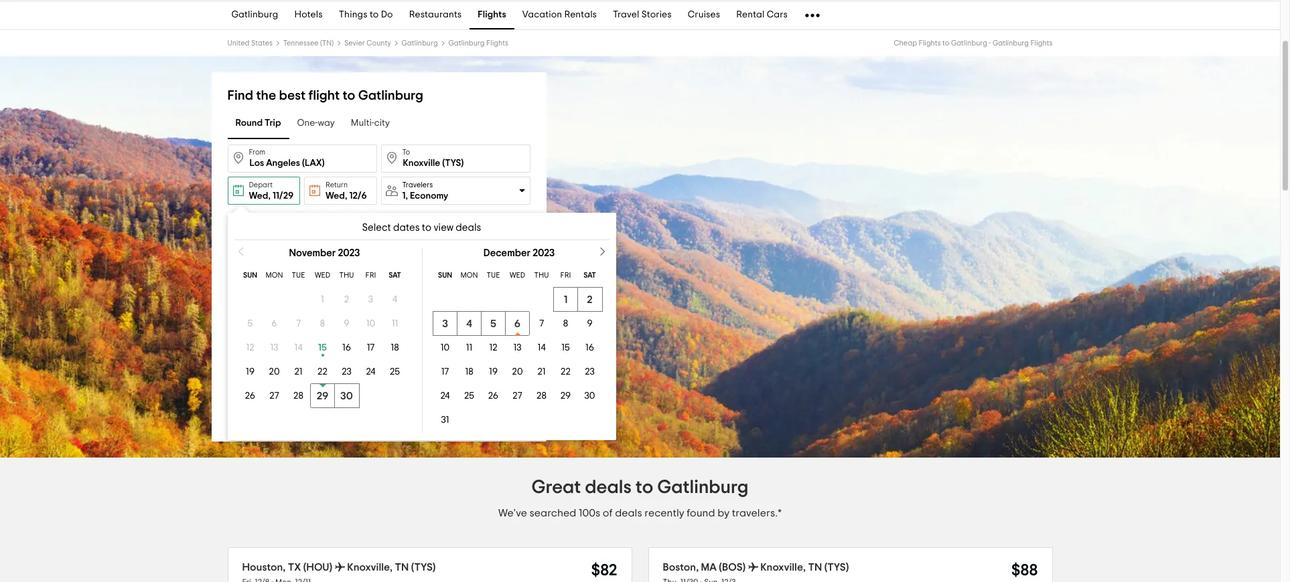 Task type: vqa. For each thing, say whether or not it's contained in the screenshot.


Task type: describe. For each thing, give the bounding box(es) containing it.
to for great deals to gatlinburg
[[636, 479, 653, 498]]

to
[[402, 149, 410, 156]]

mon nov 20 2023 cell
[[262, 360, 286, 385]]

fri dec 15 2023 cell
[[554, 336, 578, 360]]

10 for the sun dec 10 2023 cell
[[441, 344, 450, 353]]

sat dec 09 2023 cell
[[578, 312, 602, 336]]

wed dec 13 2023 cell
[[506, 336, 530, 360]]

select for select dates to view deals
[[362, 223, 391, 233]]

compare
[[227, 258, 265, 267]]

united states
[[227, 40, 273, 47]]

tue nov 14 2023 cell
[[286, 336, 311, 360]]

searched
[[530, 509, 577, 519]]

tue nov 28 2023 cell
[[286, 385, 311, 409]]

to inside things to do link
[[370, 10, 379, 20]]

city
[[374, 119, 390, 128]]

tue for 7
[[292, 272, 305, 279]]

vacation rentals
[[522, 10, 597, 20]]

restaurants
[[409, 10, 462, 20]]

find the best flight to gatlinburg
[[227, 89, 424, 103]]

6 for wed dec 06 2023 cell
[[514, 319, 521, 330]]

rentals
[[564, 10, 597, 20]]

sun nov 12 2023 cell
[[238, 336, 262, 360]]

sat dec 16 2023 cell
[[578, 336, 602, 360]]

29 for fri dec 29 2023 cell
[[561, 392, 571, 401]]

unpublishedflight
[[246, 316, 335, 327]]

sun dec 24 2023 cell
[[433, 385, 457, 409]]

27 for the wed dec 27 2023 cell
[[513, 392, 522, 401]]

(tys) for $88
[[825, 563, 849, 574]]

ladybug
[[246, 350, 290, 360]]

trip
[[265, 119, 281, 128]]

best
[[279, 89, 306, 103]]

mon nov 06 2023 cell
[[262, 312, 286, 336]]

select for select all
[[227, 375, 258, 386]]

things to do
[[339, 10, 393, 20]]

cheap flights to gatlinburg - gatlinburg flights
[[894, 40, 1053, 47]]

do
[[381, 10, 393, 20]]

thu dec 28 2023 cell
[[530, 385, 554, 409]]

we've
[[499, 509, 527, 519]]

23 for sat dec 23 2023 cell
[[585, 368, 595, 377]]

gatlinburg down restaurants link
[[402, 40, 438, 47]]

boston,
[[663, 563, 699, 574]]

cruises
[[688, 10, 721, 20]]

restaurants link
[[401, 1, 470, 29]]

fri nov 10 2023 cell
[[359, 312, 383, 336]]

sevier county link
[[344, 40, 391, 47]]

states
[[251, 40, 273, 47]]

nearby
[[392, 225, 427, 236]]

travel stories
[[613, 10, 672, 20]]

include
[[353, 225, 390, 236]]

multi-city
[[351, 119, 390, 128]]

flights
[[375, 407, 405, 417]]

found
[[687, 509, 715, 519]]

13 for mon nov 13 2023 cell
[[270, 344, 278, 353]]

boston, ma (bos)
[[663, 563, 746, 574]]

12 for sun nov 12 2023 cell
[[246, 344, 254, 353]]

16 for sat dec 16 2023 cell
[[586, 344, 594, 353]]

$82
[[591, 564, 617, 580]]

sat dec 02 2023 cell
[[578, 288, 602, 312]]

4 for the sat nov 04 2023 cell
[[393, 295, 397, 305]]

22 for fri dec 22 2023 cell at the bottom left of the page
[[561, 368, 571, 377]]

great
[[532, 479, 581, 498]]

vacation rentals link
[[514, 1, 605, 29]]

wed nov 15 2023 cell
[[311, 336, 335, 360]]

airports
[[430, 225, 469, 236]]

14 for tue nov 14 2023 cell
[[294, 344, 303, 353]]

23 for thu nov 23 2023 cell
[[342, 368, 352, 377]]

tennessee (tn) link
[[283, 40, 334, 47]]

fri dec 29 2023 cell
[[554, 385, 578, 409]]

wed nov 08 2023 cell
[[311, 312, 335, 336]]

to right the flight
[[343, 89, 355, 103]]

vacation
[[522, 10, 562, 20]]

30 for sat dec 30 2023 cell
[[585, 392, 595, 401]]

$88
[[1012, 564, 1038, 580]]

fri for 6
[[561, 272, 571, 279]]

mon dec 25 2023 cell
[[457, 385, 481, 409]]

tue dec 12 2023 cell
[[481, 336, 506, 360]]

12 for tue dec 12 2023 cell
[[489, 344, 498, 353]]

mon dec 11 2023 cell
[[457, 336, 481, 360]]

row containing 19
[[238, 360, 407, 385]]

find flights
[[352, 407, 405, 417]]

view
[[434, 223, 454, 233]]

recently
[[645, 509, 685, 519]]

all
[[260, 375, 272, 386]]

one-way
[[297, 119, 335, 128]]

gatlinburg up found
[[657, 479, 749, 498]]

mon nov 13 2023 cell
[[262, 336, 286, 360]]

13 for wed dec 13 2023 cell
[[514, 344, 522, 353]]

stories
[[642, 10, 672, 20]]

tennessee
[[283, 40, 319, 47]]

2023 for 6
[[533, 249, 555, 259]]

great deals to gatlinburg
[[532, 479, 749, 498]]

7 for thu dec 07 2023 cell
[[539, 320, 544, 329]]

thu dec 21 2023 cell
[[530, 360, 554, 385]]

,
[[406, 191, 408, 201]]

27 for mon nov 27 2023 cell
[[270, 392, 279, 401]]

we've searched 100s of deals recently found by travelers.*
[[499, 509, 782, 519]]

multi-
[[351, 119, 374, 128]]

2 for 8
[[344, 295, 349, 305]]

return
[[326, 182, 348, 189]]

tx
[[288, 563, 301, 574]]

sun dec 03 2023 cell
[[433, 312, 457, 336]]

knoxville, tn (tys) for $88
[[761, 563, 849, 574]]

wed dec 27 2023 cell
[[506, 385, 530, 409]]

economy
[[410, 191, 448, 201]]

november 2023
[[289, 249, 360, 259]]

grid containing 1
[[422, 249, 616, 433]]

travel
[[613, 10, 640, 20]]

5 for tue dec 05 2023 cell
[[490, 319, 497, 330]]

round trip
[[236, 119, 281, 128]]

18 for 'sat nov 18 2023' cell
[[391, 344, 399, 353]]

grid containing 29
[[227, 249, 422, 433]]

travelers.*
[[732, 509, 782, 519]]

gatlinburg up united states
[[232, 10, 278, 20]]

21 for tue nov 21 2023 cell
[[294, 368, 303, 377]]

sun for 3
[[438, 272, 452, 279]]

ma
[[701, 563, 717, 574]]

wed for 6
[[510, 272, 525, 279]]

flights up gatlinburg flights at left
[[478, 10, 506, 20]]

row containing 5
[[238, 312, 407, 336]]

19 for sun nov 19 2023 cell
[[246, 368, 255, 377]]

5 for sun nov 05 2023 cell
[[248, 320, 253, 329]]

wed for 8
[[315, 272, 330, 279]]

november
[[289, 249, 336, 259]]

sun nov 19 2023 cell
[[238, 360, 262, 385]]

row containing 10
[[433, 336, 602, 360]]

sun for 5
[[243, 272, 257, 279]]

county
[[367, 40, 391, 47]]

(bos)
[[719, 563, 746, 574]]

wed nov 22 2023 cell
[[311, 360, 335, 385]]

4 for "mon dec 04 2023" cell
[[466, 319, 472, 330]]

sevier
[[344, 40, 365, 47]]

return wed, 12/6
[[326, 182, 367, 201]]

20 for wed dec 20 2023 cell
[[512, 368, 523, 377]]

(tn)
[[320, 40, 334, 47]]

12/6
[[349, 192, 367, 201]]

knoxville, tn (tys) for $82
[[347, 563, 436, 574]]

3 for fri nov 03 2023 cell
[[368, 295, 373, 305]]

11/29
[[273, 192, 294, 201]]

1 vertical spatial gatlinburg link
[[402, 40, 438, 47]]

include nearby airports
[[353, 225, 469, 236]]

24 for sun dec 24 2023 cell
[[441, 392, 450, 401]]

city or airport text field for to
[[381, 145, 530, 173]]

tue dec 19 2023 cell
[[481, 360, 506, 385]]

2023 for 8
[[338, 249, 360, 259]]

deals for of
[[615, 509, 642, 519]]

6 for mon nov 06 2023 cell
[[272, 320, 277, 329]]

flights right cheap at top
[[919, 40, 941, 47]]

city or airport text field for from
[[227, 145, 377, 173]]

sat nov 04 2023 cell
[[383, 288, 407, 312]]

new
[[304, 258, 320, 267]]

cruises link
[[680, 1, 729, 29]]

wed dec 20 2023 cell
[[506, 360, 530, 385]]

fri nov 24 2023 cell
[[359, 360, 383, 385]]

wed nov 29 2023 cell
[[311, 385, 335, 409]]

window)
[[321, 258, 353, 267]]

11 for 'mon dec 11 2023' "cell"
[[466, 344, 473, 353]]

select dates to view deals
[[362, 223, 481, 233]]

-
[[989, 40, 991, 47]]

sat for 8
[[389, 272, 401, 279]]

wed dec 06 2023 cell
[[506, 312, 530, 336]]

tue dec 26 2023 cell
[[481, 385, 506, 409]]

one-
[[297, 119, 318, 128]]

mon dec 04 2023 cell
[[457, 312, 481, 336]]

15 for wed nov 15 2023 cell
[[318, 344, 327, 353]]

fri nov 17 2023 cell
[[359, 336, 383, 360]]

things to do link
[[331, 1, 401, 29]]

from
[[249, 149, 266, 156]]

things
[[339, 10, 368, 20]]

way
[[318, 119, 335, 128]]

row group for december
[[433, 288, 605, 433]]



Task type: locate. For each thing, give the bounding box(es) containing it.
17 inside fri nov 17 2023 cell
[[367, 344, 375, 353]]

1 knoxville, tn (tys) from the left
[[347, 563, 436, 574]]

2
[[587, 295, 593, 306], [344, 295, 349, 305]]

17 inside sun dec 17 2023 cell
[[441, 368, 449, 377]]

0 horizontal spatial sat
[[389, 272, 401, 279]]

10 left 'mon dec 11 2023' "cell"
[[441, 344, 450, 353]]

find flights button
[[227, 398, 530, 426]]

tennessee (tn)
[[283, 40, 334, 47]]

22 inside fri dec 22 2023 cell
[[561, 368, 571, 377]]

sat dec 23 2023 cell
[[578, 360, 602, 385]]

2 thu from the left
[[534, 272, 549, 279]]

1 horizontal spatial 28
[[537, 392, 547, 401]]

2 19 from the left
[[489, 368, 498, 377]]

2 right wed nov 01 2023 cell
[[344, 295, 349, 305]]

1 vertical spatial 4
[[466, 319, 472, 330]]

rental cars link
[[729, 1, 796, 29]]

travelers 1 , economy
[[402, 181, 448, 201]]

1 12 from the left
[[246, 344, 254, 353]]

1 for 8
[[321, 295, 324, 305]]

1 grid from the left
[[227, 249, 422, 433]]

gatlinburg link up united states
[[223, 1, 286, 29]]

wed, down depart
[[249, 192, 271, 201]]

1 vertical spatial 10
[[441, 344, 450, 353]]

2 sat from the left
[[584, 272, 596, 279]]

2 tue from the left
[[487, 272, 500, 279]]

flights50off
[[398, 283, 456, 293]]

2 knoxville, from the left
[[761, 563, 806, 574]]

28 right mon nov 27 2023 cell
[[294, 392, 303, 401]]

sat dec 30 2023 cell
[[578, 385, 602, 409]]

deals right of
[[615, 509, 642, 519]]

1 horizontal spatial 1
[[402, 191, 406, 201]]

30 right fri dec 29 2023 cell
[[585, 392, 595, 401]]

0 horizontal spatial 15
[[318, 344, 327, 353]]

1 vertical spatial 17
[[441, 368, 449, 377]]

21 inside cell
[[538, 368, 546, 377]]

1 down travelers
[[402, 191, 406, 201]]

2 7 from the left
[[539, 320, 544, 329]]

2 27 from the left
[[513, 392, 522, 401]]

2 grid from the left
[[422, 249, 616, 433]]

wed, for wed, 11/29
[[249, 192, 271, 201]]

dates
[[393, 223, 420, 233]]

thu for 8
[[339, 272, 354, 279]]

deals right view
[[456, 223, 481, 233]]

0 horizontal spatial city or airport text field
[[227, 145, 377, 173]]

united states link
[[227, 40, 273, 47]]

1 vertical spatial 11
[[466, 344, 473, 353]]

thu for 6
[[534, 272, 549, 279]]

2 16 from the left
[[586, 344, 594, 353]]

wed down new
[[315, 272, 330, 279]]

22 for wed nov 22 2023 cell
[[318, 368, 328, 377]]

2 21 from the left
[[538, 368, 546, 377]]

travelers
[[402, 181, 433, 189]]

100s
[[579, 509, 601, 519]]

find for find the best flight to gatlinburg
[[227, 89, 253, 103]]

sat nov 25 2023 cell
[[383, 360, 407, 385]]

sat
[[389, 272, 401, 279], [584, 272, 596, 279]]

30 for thu nov 30 2023 cell
[[340, 391, 353, 402]]

tn for $82
[[395, 563, 409, 574]]

19 for tue dec 19 2023 cell
[[489, 368, 498, 377]]

select left dates
[[362, 223, 391, 233]]

0 horizontal spatial gatlinburg link
[[223, 1, 286, 29]]

gatlinburg down flights link
[[449, 40, 485, 47]]

3
[[368, 295, 373, 305], [442, 319, 448, 330]]

1 28 from the left
[[294, 392, 303, 401]]

28 inside cell
[[294, 392, 303, 401]]

sat nov 11 2023 cell
[[383, 312, 407, 336]]

1 horizontal spatial 20
[[512, 368, 523, 377]]

1 fri from the left
[[366, 272, 376, 279]]

1 20 from the left
[[269, 368, 280, 377]]

16 inside sat dec 16 2023 cell
[[586, 344, 594, 353]]

18 right fri nov 17 2023 cell
[[391, 344, 399, 353]]

0 horizontal spatial 7
[[296, 320, 301, 329]]

knoxville, for $82
[[347, 563, 393, 574]]

26 inside the sun nov 26 2023 cell
[[245, 392, 255, 401]]

thu dec 07 2023 cell
[[530, 312, 554, 336]]

sun up flights50off
[[438, 272, 452, 279]]

2 right fri dec 01 2023 cell
[[587, 295, 593, 306]]

24 inside fri nov 24 2023 'cell'
[[366, 368, 376, 377]]

2 wed, from the left
[[326, 192, 347, 201]]

1 horizontal spatial knoxville,
[[761, 563, 806, 574]]

rental cars
[[737, 10, 788, 20]]

sun dec 17 2023 cell
[[433, 360, 457, 385]]

gatlinburg flights link
[[449, 40, 509, 47]]

tn
[[395, 563, 409, 574], [808, 563, 822, 574]]

0 horizontal spatial sun
[[243, 272, 257, 279]]

28 right the wed dec 27 2023 cell
[[537, 392, 547, 401]]

1 horizontal spatial 11
[[466, 344, 473, 353]]

15 for fri dec 15 2023 cell on the bottom left
[[562, 344, 570, 353]]

by
[[718, 509, 730, 519]]

gatlinburg up city
[[358, 89, 424, 103]]

4 left tue dec 05 2023 cell
[[466, 319, 472, 330]]

1 horizontal spatial 18
[[465, 368, 473, 377]]

1 14 from the left
[[294, 344, 303, 353]]

0 horizontal spatial 1
[[321, 295, 324, 305]]

1 vertical spatial find
[[352, 407, 373, 417]]

wed,
[[249, 192, 271, 201], [326, 192, 347, 201]]

row containing 12
[[238, 336, 407, 360]]

1 horizontal spatial 2
[[587, 295, 593, 306]]

fri dec 08 2023 cell
[[554, 312, 578, 336]]

26 for the tue dec 26 2023 cell
[[488, 392, 499, 401]]

6 inside cell
[[272, 320, 277, 329]]

8 right thu dec 07 2023 cell
[[563, 320, 568, 329]]

9 down sat dec 02 2023 cell
[[587, 320, 593, 329]]

20 down the ladybug
[[269, 368, 280, 377]]

11 inside 'mon dec 11 2023' "cell"
[[466, 344, 473, 353]]

0 horizontal spatial 26
[[245, 392, 255, 401]]

tue for 5
[[487, 272, 500, 279]]

2 wed from the left
[[510, 272, 525, 279]]

find left flights
[[352, 407, 373, 417]]

travel stories link
[[605, 1, 680, 29]]

0 horizontal spatial fri
[[366, 272, 376, 279]]

1 vertical spatial deals
[[585, 479, 632, 498]]

29 for 'wed nov 29 2023' cell
[[317, 391, 329, 402]]

5 right "mon dec 04 2023" cell
[[490, 319, 497, 330]]

6
[[514, 319, 521, 330], [272, 320, 277, 329]]

to up we've searched 100s of deals recently found by travelers.*
[[636, 479, 653, 498]]

select all
[[227, 375, 272, 386]]

gatlinburg flights
[[449, 40, 509, 47]]

1 7 from the left
[[296, 320, 301, 329]]

1 15 from the left
[[318, 344, 327, 353]]

to right cheap at top
[[943, 40, 950, 47]]

0 vertical spatial gatlinburg link
[[223, 1, 286, 29]]

row containing 24
[[433, 385, 602, 409]]

mon nov 27 2023 cell
[[262, 385, 286, 409]]

1 horizontal spatial 3
[[442, 319, 448, 330]]

2 2023 from the left
[[533, 249, 555, 259]]

1 up fri dec 08 2023 cell on the bottom left
[[564, 295, 568, 306]]

depart wed, 11/29
[[249, 182, 294, 201]]

0 horizontal spatial 28
[[294, 392, 303, 401]]

1 sun from the left
[[243, 272, 257, 279]]

21 left wed nov 22 2023 cell
[[294, 368, 303, 377]]

2 12 from the left
[[489, 344, 498, 353]]

2 13 from the left
[[514, 344, 522, 353]]

1 16 from the left
[[342, 344, 351, 353]]

1 horizontal spatial mon
[[461, 272, 478, 279]]

7 right mon nov 06 2023 cell
[[296, 320, 301, 329]]

2 tn from the left
[[808, 563, 822, 574]]

city or airport text field up travelers 1 , economy
[[381, 145, 530, 173]]

22
[[318, 368, 328, 377], [561, 368, 571, 377]]

compare prices (in new window)
[[227, 258, 353, 267]]

2 knoxville, tn (tys) from the left
[[761, 563, 849, 574]]

thu down window)
[[339, 272, 354, 279]]

16 left fri nov 17 2023 cell
[[342, 344, 351, 353]]

6 inside cell
[[514, 319, 521, 330]]

tue nov 07 2023 cell
[[286, 312, 311, 336]]

13 down wed dec 06 2023 cell
[[514, 344, 522, 353]]

thu nov 02 2023 cell
[[335, 288, 359, 312]]

2 20 from the left
[[512, 368, 523, 377]]

13 inside wed dec 13 2023 cell
[[514, 344, 522, 353]]

2 mon from the left
[[461, 272, 478, 279]]

31
[[441, 416, 449, 425]]

0 horizontal spatial (tys)
[[411, 563, 436, 574]]

11 up 'sat nov 18 2023' cell
[[392, 320, 398, 329]]

1 vertical spatial 25
[[464, 392, 474, 401]]

0 horizontal spatial 10
[[366, 320, 375, 329]]

mon for 6
[[266, 272, 283, 279]]

29 right tue nov 28 2023 cell
[[317, 391, 329, 402]]

17 for fri nov 17 2023 cell
[[367, 344, 375, 353]]

1 23 from the left
[[342, 368, 352, 377]]

0 vertical spatial 10
[[366, 320, 375, 329]]

rental
[[737, 10, 765, 20]]

row group containing 1
[[433, 288, 605, 433]]

fri nov 03 2023 cell
[[359, 288, 383, 312]]

row containing 17
[[433, 360, 602, 385]]

1 tn from the left
[[395, 563, 409, 574]]

fri dec 22 2023 cell
[[554, 360, 578, 385]]

sun
[[243, 272, 257, 279], [438, 272, 452, 279]]

1 left thu nov 02 2023 cell in the left of the page
[[321, 295, 324, 305]]

19 right mon dec 18 2023 cell on the left
[[489, 368, 498, 377]]

1 horizontal spatial 24
[[441, 392, 450, 401]]

19
[[246, 368, 255, 377], [489, 368, 498, 377]]

1 horizontal spatial 22
[[561, 368, 571, 377]]

1 (tys) from the left
[[411, 563, 436, 574]]

sevier county
[[344, 40, 391, 47]]

16 for the thu nov 16 2023 cell
[[342, 344, 351, 353]]

fri dec 01 2023 cell
[[554, 288, 578, 312]]

23 right fri dec 22 2023 cell at the bottom left of the page
[[585, 368, 595, 377]]

0 horizontal spatial 6
[[272, 320, 277, 329]]

18
[[391, 344, 399, 353], [465, 368, 473, 377]]

united
[[227, 40, 250, 47]]

tue nov 21 2023 cell
[[286, 360, 311, 385]]

0 vertical spatial 25
[[390, 368, 400, 377]]

15 inside cell
[[562, 344, 570, 353]]

26 inside the tue dec 26 2023 cell
[[488, 392, 499, 401]]

0 horizontal spatial 3
[[368, 295, 373, 305]]

thu nov 16 2023 cell
[[335, 336, 359, 360]]

7 right wed dec 06 2023 cell
[[539, 320, 544, 329]]

2 23 from the left
[[585, 368, 595, 377]]

thu nov 30 2023 cell
[[335, 385, 359, 409]]

25 down 'sat nov 18 2023' cell
[[390, 368, 400, 377]]

2 sun from the left
[[438, 272, 452, 279]]

21 inside cell
[[294, 368, 303, 377]]

6 right tue dec 05 2023 cell
[[514, 319, 521, 330]]

16 right fri dec 15 2023 cell on the bottom left
[[586, 344, 594, 353]]

14 for thu dec 14 2023 cell at the left
[[538, 344, 546, 353]]

25 for 'sat nov 25 2023' cell
[[390, 368, 400, 377]]

3 inside cell
[[368, 295, 373, 305]]

26 right mon dec 25 2023 cell
[[488, 392, 499, 401]]

prices
[[266, 258, 291, 267]]

6 right sun nov 05 2023 cell
[[272, 320, 277, 329]]

1 horizontal spatial 14
[[538, 344, 546, 353]]

1 horizontal spatial sat
[[584, 272, 596, 279]]

deals for view
[[456, 223, 481, 233]]

knoxville, right (hou)
[[347, 563, 393, 574]]

0 horizontal spatial select
[[227, 375, 258, 386]]

hotels link
[[286, 1, 331, 29]]

13 inside mon nov 13 2023 cell
[[270, 344, 278, 353]]

houston,
[[242, 563, 286, 574]]

1 horizontal spatial thu
[[534, 272, 549, 279]]

1 22 from the left
[[318, 368, 328, 377]]

2 9 from the left
[[587, 320, 593, 329]]

4 up sat nov 11 2023 cell at the left bottom of page
[[393, 295, 397, 305]]

11 for sat nov 11 2023 cell at the left bottom of page
[[392, 320, 398, 329]]

sun nov 26 2023 cell
[[238, 385, 262, 409]]

row containing 3
[[433, 312, 602, 336]]

1 horizontal spatial 4
[[466, 319, 472, 330]]

gatlinburg
[[232, 10, 278, 20], [402, 40, 438, 47], [449, 40, 485, 47], [951, 40, 988, 47], [993, 40, 1029, 47], [358, 89, 424, 103], [657, 479, 749, 498]]

29
[[317, 391, 329, 402], [561, 392, 571, 401]]

1 thu from the left
[[339, 272, 354, 279]]

5
[[490, 319, 497, 330], [248, 320, 253, 329]]

0 horizontal spatial 9
[[344, 320, 350, 329]]

8 for wed nov 08 2023 cell
[[320, 320, 325, 329]]

tn for $88
[[808, 563, 822, 574]]

2 city or airport text field from the left
[[381, 145, 530, 173]]

tue down december
[[487, 272, 500, 279]]

4
[[393, 295, 397, 305], [466, 319, 472, 330]]

0 vertical spatial 24
[[366, 368, 376, 377]]

wed, inside return wed, 12/6
[[326, 192, 347, 201]]

16 inside the thu nov 16 2023 cell
[[342, 344, 351, 353]]

depart
[[249, 182, 273, 189]]

20 for mon nov 20 2023 cell
[[269, 368, 280, 377]]

thu nov 09 2023 cell
[[335, 312, 359, 336]]

0 vertical spatial 17
[[367, 344, 375, 353]]

15 right tue nov 14 2023 cell
[[318, 344, 327, 353]]

0 horizontal spatial 20
[[269, 368, 280, 377]]

the
[[256, 89, 276, 103]]

cheap
[[894, 40, 917, 47]]

select
[[362, 223, 391, 233], [227, 375, 258, 386]]

9 for sat dec 09 2023 cell
[[587, 320, 593, 329]]

2 (tys) from the left
[[825, 563, 849, 574]]

5 left mon nov 06 2023 cell
[[248, 320, 253, 329]]

2 vertical spatial deals
[[615, 509, 642, 519]]

to for cheap flights to gatlinburg - gatlinburg flights
[[943, 40, 950, 47]]

1 horizontal spatial 27
[[513, 392, 522, 401]]

december
[[484, 249, 531, 259]]

21
[[294, 368, 303, 377], [538, 368, 546, 377]]

30
[[340, 391, 353, 402], [585, 392, 595, 401]]

city or airport text field down one-
[[227, 145, 377, 173]]

row group containing 29
[[238, 288, 411, 409]]

0 horizontal spatial 30
[[340, 391, 353, 402]]

0 horizontal spatial 29
[[317, 391, 329, 402]]

1 horizontal spatial sun
[[438, 272, 452, 279]]

29 right thu dec 28 2023 cell
[[561, 392, 571, 401]]

3 up the sun dec 10 2023 cell
[[442, 319, 448, 330]]

2 28 from the left
[[537, 392, 547, 401]]

tue down (in
[[292, 272, 305, 279]]

28 for tue nov 28 2023 cell
[[294, 392, 303, 401]]

7 for tue nov 07 2023 cell
[[296, 320, 301, 329]]

2 8 from the left
[[563, 320, 568, 329]]

thu
[[339, 272, 354, 279], [534, 272, 549, 279]]

knoxville, right (bos)
[[761, 563, 806, 574]]

thu dec 14 2023 cell
[[530, 336, 554, 360]]

mon dec 18 2023 cell
[[457, 360, 481, 385]]

30 down thu nov 23 2023 cell
[[340, 391, 353, 402]]

26 down select all
[[245, 392, 255, 401]]

1 horizontal spatial 6
[[514, 319, 521, 330]]

mon
[[266, 272, 283, 279], [461, 272, 478, 279]]

0 horizontal spatial 4
[[393, 295, 397, 305]]

to for select dates to view deals
[[422, 223, 432, 233]]

0 vertical spatial 11
[[392, 320, 398, 329]]

1
[[402, 191, 406, 201], [564, 295, 568, 306], [321, 295, 324, 305]]

25 for mon dec 25 2023 cell
[[464, 392, 474, 401]]

wed, inside depart wed, 11/29
[[249, 192, 271, 201]]

gatlinburg left -
[[951, 40, 988, 47]]

26 for the sun nov 26 2023 cell
[[245, 392, 255, 401]]

0 horizontal spatial wed,
[[249, 192, 271, 201]]

1 horizontal spatial wed
[[510, 272, 525, 279]]

1 inside travelers 1 , economy
[[402, 191, 406, 201]]

1 19 from the left
[[246, 368, 255, 377]]

1 for 6
[[564, 295, 568, 306]]

flights right -
[[1031, 40, 1053, 47]]

0 horizontal spatial 24
[[366, 368, 376, 377]]

2 row group from the left
[[433, 288, 605, 433]]

24 left mon dec 25 2023 cell
[[441, 392, 450, 401]]

find
[[227, 89, 253, 103], [352, 407, 373, 417]]

2023 down include
[[338, 249, 360, 259]]

27 down all
[[270, 392, 279, 401]]

sun nov 05 2023 cell
[[238, 312, 262, 336]]

1 horizontal spatial 16
[[586, 344, 594, 353]]

14 down tue nov 07 2023 cell
[[294, 344, 303, 353]]

1 horizontal spatial 2023
[[533, 249, 555, 259]]

select left all
[[227, 375, 258, 386]]

27 right the tue dec 26 2023 cell
[[513, 392, 522, 401]]

29 inside cell
[[317, 391, 329, 402]]

houston, tx (hou)
[[242, 563, 333, 574]]

1 13 from the left
[[270, 344, 278, 353]]

cars
[[767, 10, 788, 20]]

1 horizontal spatial 10
[[441, 344, 450, 353]]

1 horizontal spatial 26
[[488, 392, 499, 401]]

21 left fri dec 22 2023 cell at the bottom left of the page
[[538, 368, 546, 377]]

1 26 from the left
[[245, 392, 255, 401]]

(hou)
[[303, 563, 333, 574]]

find for find flights
[[352, 407, 373, 417]]

1 8 from the left
[[320, 320, 325, 329]]

0 horizontal spatial 5
[[248, 320, 253, 329]]

find left the the on the left top of page
[[227, 89, 253, 103]]

17
[[367, 344, 375, 353], [441, 368, 449, 377]]

18 inside 'sat nov 18 2023' cell
[[391, 344, 399, 353]]

wed nov 01 2023 cell
[[311, 288, 335, 312]]

december 2023
[[484, 249, 555, 259]]

knoxville, tn (tys)
[[347, 563, 436, 574], [761, 563, 849, 574]]

deals
[[456, 223, 481, 233], [585, 479, 632, 498], [615, 509, 642, 519]]

grid
[[227, 249, 422, 433], [422, 249, 616, 433]]

row group for november
[[238, 288, 411, 409]]

1 horizontal spatial 23
[[585, 368, 595, 377]]

28 inside cell
[[537, 392, 547, 401]]

fri up fri nov 03 2023 cell
[[366, 272, 376, 279]]

27
[[270, 392, 279, 401], [513, 392, 522, 401]]

1 horizontal spatial 17
[[441, 368, 449, 377]]

1 horizontal spatial 25
[[464, 392, 474, 401]]

29 inside cell
[[561, 392, 571, 401]]

1 horizontal spatial knoxville, tn (tys)
[[761, 563, 849, 574]]

10 for fri nov 10 2023 cell
[[366, 320, 375, 329]]

wed, down return
[[326, 192, 347, 201]]

2 26 from the left
[[488, 392, 499, 401]]

sat nov 18 2023 cell
[[383, 336, 407, 360]]

0 horizontal spatial 8
[[320, 320, 325, 329]]

1 horizontal spatial 9
[[587, 320, 593, 329]]

0 vertical spatial 18
[[391, 344, 399, 353]]

flights down flights link
[[486, 40, 509, 47]]

1 horizontal spatial 7
[[539, 320, 544, 329]]

11 left tue dec 12 2023 cell
[[466, 344, 473, 353]]

2023 right december
[[533, 249, 555, 259]]

15 inside cell
[[318, 344, 327, 353]]

1 27 from the left
[[270, 392, 279, 401]]

0 vertical spatial 4
[[393, 295, 397, 305]]

wed down december 2023
[[510, 272, 525, 279]]

0 horizontal spatial 17
[[367, 344, 375, 353]]

sat up sat dec 02 2023 cell
[[584, 272, 596, 279]]

1 vertical spatial select
[[227, 375, 258, 386]]

0 horizontal spatial row group
[[238, 288, 411, 409]]

2 15 from the left
[[562, 344, 570, 353]]

thu down december 2023
[[534, 272, 549, 279]]

0 horizontal spatial 23
[[342, 368, 352, 377]]

fri for 8
[[366, 272, 376, 279]]

12
[[246, 344, 254, 353], [489, 344, 498, 353]]

tue dec 05 2023 cell
[[481, 312, 506, 336]]

3 for sun dec 03 2023 cell
[[442, 319, 448, 330]]

1 wed from the left
[[315, 272, 330, 279]]

1 horizontal spatial find
[[352, 407, 373, 417]]

9 for 'thu nov 09 2023' cell in the left of the page
[[344, 320, 350, 329]]

17 for sun dec 17 2023 cell
[[441, 368, 449, 377]]

25
[[390, 368, 400, 377], [464, 392, 474, 401]]

17 right the thu nov 16 2023 cell
[[367, 344, 375, 353]]

(in
[[293, 258, 302, 267]]

1 horizontal spatial 29
[[561, 392, 571, 401]]

1 horizontal spatial wed,
[[326, 192, 347, 201]]

0 horizontal spatial 14
[[294, 344, 303, 353]]

(tys) for $82
[[411, 563, 436, 574]]

22 right thu dec 21 2023 cell
[[561, 368, 571, 377]]

2 14 from the left
[[538, 344, 546, 353]]

0 horizontal spatial 16
[[342, 344, 351, 353]]

flights link
[[470, 1, 514, 29]]

wed
[[315, 272, 330, 279], [510, 272, 525, 279]]

18 right sun dec 17 2023 cell
[[465, 368, 473, 377]]

mon for 4
[[461, 272, 478, 279]]

fri up fri dec 01 2023 cell
[[561, 272, 571, 279]]

fri
[[366, 272, 376, 279], [561, 272, 571, 279]]

0 horizontal spatial 11
[[392, 320, 398, 329]]

2 for 6
[[587, 295, 593, 306]]

mon down prices
[[266, 272, 283, 279]]

1 mon from the left
[[266, 272, 283, 279]]

21 for thu dec 21 2023 cell
[[538, 368, 546, 377]]

1 2023 from the left
[[338, 249, 360, 259]]

1 horizontal spatial 8
[[563, 320, 568, 329]]

0 horizontal spatial 25
[[390, 368, 400, 377]]

1 row group from the left
[[238, 288, 411, 409]]

0 horizontal spatial mon
[[266, 272, 283, 279]]

3 inside cell
[[442, 319, 448, 330]]

0 horizontal spatial tue
[[292, 272, 305, 279]]

1 wed, from the left
[[249, 192, 271, 201]]

12 down tue dec 05 2023 cell
[[489, 344, 498, 353]]

mon up "mon dec 04 2023" cell
[[461, 272, 478, 279]]

1 tue from the left
[[292, 272, 305, 279]]

1 21 from the left
[[294, 368, 303, 377]]

12 left mon nov 13 2023 cell
[[246, 344, 254, 353]]

1 vertical spatial 3
[[442, 319, 448, 330]]

sat for 6
[[584, 272, 596, 279]]

15 right thu dec 14 2023 cell at the left
[[562, 344, 570, 353]]

knoxville,
[[347, 563, 393, 574], [761, 563, 806, 574]]

row group
[[238, 288, 411, 409], [433, 288, 605, 433]]

24 for fri nov 24 2023 'cell'
[[366, 368, 376, 377]]

1 horizontal spatial 30
[[585, 392, 595, 401]]

1 sat from the left
[[389, 272, 401, 279]]

deals up of
[[585, 479, 632, 498]]

1 vertical spatial 24
[[441, 392, 450, 401]]

thu nov 23 2023 cell
[[335, 360, 359, 385]]

18 for mon dec 18 2023 cell on the left
[[465, 368, 473, 377]]

18 inside mon dec 18 2023 cell
[[465, 368, 473, 377]]

row
[[238, 264, 407, 288], [433, 264, 602, 288], [238, 288, 407, 312], [433, 288, 602, 312], [238, 312, 407, 336], [433, 312, 602, 336], [238, 336, 407, 360], [433, 336, 602, 360], [238, 360, 407, 385], [433, 360, 602, 385], [238, 385, 407, 409], [433, 385, 602, 409]]

1 horizontal spatial (tys)
[[825, 563, 849, 574]]

1 9 from the left
[[344, 320, 350, 329]]

hotels
[[295, 10, 323, 20]]

flightsearchdirect
[[398, 316, 490, 327]]

23 right wed nov 22 2023 cell
[[342, 368, 352, 377]]

8
[[320, 320, 325, 329], [563, 320, 568, 329]]

wed, for wed, 12/6
[[326, 192, 347, 201]]

sat up the sat nov 04 2023 cell
[[389, 272, 401, 279]]

2 22 from the left
[[561, 368, 571, 377]]

8 for fri dec 08 2023 cell on the bottom left
[[563, 320, 568, 329]]

1 horizontal spatial 13
[[514, 344, 522, 353]]

0 horizontal spatial tn
[[395, 563, 409, 574]]

to left view
[[422, 223, 432, 233]]

11 inside sat nov 11 2023 cell
[[392, 320, 398, 329]]

1 horizontal spatial 15
[[562, 344, 570, 353]]

1 city or airport text field from the left
[[227, 145, 377, 173]]

City or Airport text field
[[227, 145, 377, 173], [381, 145, 530, 173]]

2 fri from the left
[[561, 272, 571, 279]]

4 inside row
[[466, 319, 472, 330]]

24 right thu nov 23 2023 cell
[[366, 368, 376, 377]]

1 knoxville, from the left
[[347, 563, 393, 574]]

0 horizontal spatial 2023
[[338, 249, 360, 259]]

1 horizontal spatial tn
[[808, 563, 822, 574]]

9 down thu nov 02 2023 cell in the left of the page
[[344, 320, 350, 329]]

row containing 29
[[238, 385, 407, 409]]

17 down the sun dec 10 2023 cell
[[441, 368, 449, 377]]

1 horizontal spatial 5
[[490, 319, 497, 330]]

0 horizontal spatial 12
[[246, 344, 254, 353]]

tue
[[292, 272, 305, 279], [487, 272, 500, 279]]

1 horizontal spatial city or airport text field
[[381, 145, 530, 173]]

3 right thu nov 02 2023 cell in the left of the page
[[368, 295, 373, 305]]

26
[[245, 392, 255, 401], [488, 392, 499, 401]]

1 horizontal spatial fri
[[561, 272, 571, 279]]

25 down mon dec 18 2023 cell on the left
[[464, 392, 474, 401]]

knoxville, for $88
[[761, 563, 806, 574]]

find inside button
[[352, 407, 373, 417]]

14 down thu dec 07 2023 cell
[[538, 344, 546, 353]]

13
[[270, 344, 278, 353], [514, 344, 522, 353]]

sun dec 10 2023 cell
[[433, 336, 457, 360]]

gatlinburg right -
[[993, 40, 1029, 47]]

1 horizontal spatial 12
[[489, 344, 498, 353]]

24 inside sun dec 24 2023 cell
[[441, 392, 450, 401]]

28 for thu dec 28 2023 cell
[[537, 392, 547, 401]]

22 inside wed nov 22 2023 cell
[[318, 368, 328, 377]]

13 down mon nov 06 2023 cell
[[270, 344, 278, 353]]

1 horizontal spatial 21
[[538, 368, 546, 377]]

sun dec 31 2023 cell
[[433, 409, 457, 433]]

0 horizontal spatial 2
[[344, 295, 349, 305]]



